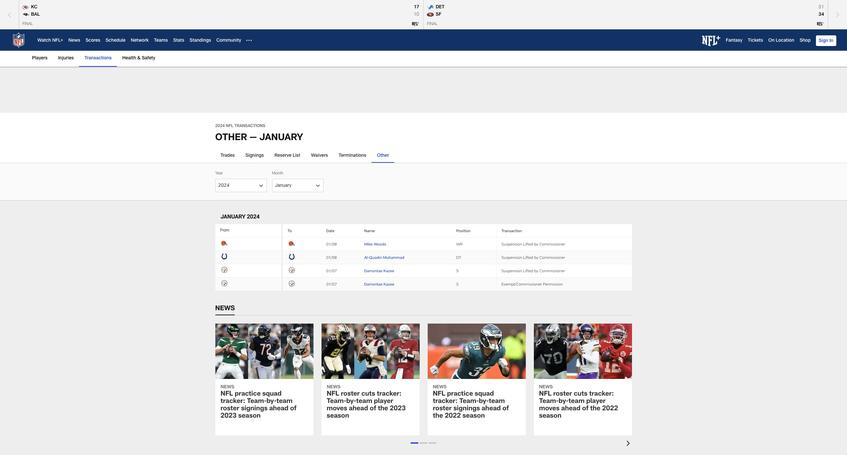 Task type: vqa. For each thing, say whether or not it's contained in the screenshot.
View
no



Task type: locate. For each thing, give the bounding box(es) containing it.
1 vertical spatial suspension lifted by commissioner
[[502, 255, 565, 260]]

roster
[[341, 392, 360, 398], [554, 392, 572, 398], [221, 406, 239, 413], [433, 406, 452, 413]]

muhammad
[[383, 255, 405, 260]]

2 go to  info page. image from the top
[[288, 253, 296, 261]]

other link
[[372, 150, 395, 163]]

season inside news nfl roster cuts tracker: team-by-team player moves ahead of the 2023 season
[[327, 414, 349, 420]]

team- inside news nfl roster cuts tracker: team-by-team player moves ahead of the 2023 season
[[327, 399, 346, 406]]

1 horizontal spatial other
[[377, 154, 389, 158]]

1 vertical spatial 01/07
[[326, 282, 337, 287]]

2022 inside news nfl practice squad tracker: team-by-team roster signings ahead of the 2022 season
[[445, 414, 461, 420]]

1 by- from the left
[[267, 399, 277, 406]]

3 ahead from the left
[[482, 406, 501, 413]]

1 team from the left
[[277, 399, 293, 406]]

reserve
[[275, 154, 292, 158]]

signings
[[241, 406, 268, 413], [454, 406, 480, 413]]

s for exempt/commissioner permission
[[456, 282, 459, 287]]

final for sf
[[427, 22, 438, 26]]

tracker: for nfl roster cuts tracker: team-by-team player moves ahead of the 2023 season
[[377, 392, 402, 398]]

1 horizontal spatial the
[[433, 414, 443, 420]]

news inside news nfl roster cuts tracker: team-by-team player moves ahead of the 2022 season
[[539, 385, 553, 390]]

1 vertical spatial other
[[377, 154, 389, 158]]

nfl for nfl roster cuts tracker: team-by-team player moves ahead of the 2023 season
[[327, 392, 339, 398]]

1 01/07 from the top
[[326, 269, 337, 273]]

2 vertical spatial suspension
[[502, 269, 522, 273]]

final down the sf 49ers 'image'
[[427, 22, 438, 26]]

damontae kazee for exempt/commissioner permission
[[364, 282, 395, 287]]

det lions image
[[427, 4, 435, 11]]

go to  info page. image
[[288, 240, 296, 248], [288, 253, 296, 261]]

signings inside news nfl practice squad tracker: team-by-team roster signings ahead of 2023 season
[[241, 406, 268, 413]]

damontae kazee link for exempt/commissioner
[[364, 282, 395, 287]]

31
[[819, 5, 824, 10]]

2 signings from the left
[[454, 406, 480, 413]]

of inside news nfl roster cuts tracker: team-by-team player moves ahead of the 2023 season
[[370, 406, 376, 413]]

0 vertical spatial 2024
[[215, 124, 225, 128]]

2 vertical spatial by
[[535, 269, 539, 273]]

0 horizontal spatial player
[[374, 399, 393, 406]]

news
[[215, 306, 235, 313]]

suspension
[[502, 242, 522, 247], [502, 255, 522, 260], [502, 269, 522, 273]]

transactions inside page main content main content
[[234, 124, 265, 128]]

0 vertical spatial damontae
[[364, 269, 383, 273]]

other right terminations
[[377, 154, 389, 158]]

1 vertical spatial damontae kazee link
[[364, 282, 395, 287]]

al-quadin muhammad
[[364, 255, 405, 260]]

1 news from the left
[[221, 385, 234, 390]]

signings inside news nfl practice squad tracker: team-by-team roster signings ahead of the 2022 season
[[454, 406, 480, 413]]

0 horizontal spatial transactions
[[85, 56, 112, 61]]

ahead for nfl practice squad tracker: team-by-team roster signings ahead of the 2022 season
[[482, 406, 501, 413]]

0 horizontal spatial final
[[22, 22, 33, 26]]

2 team from the left
[[356, 399, 372, 406]]

1 vertical spatial 01/08
[[326, 255, 337, 260]]

other — january
[[215, 134, 303, 143]]

1 horizontal spatial transactions
[[234, 124, 265, 128]]

0 horizontal spatial moves
[[327, 406, 347, 413]]

1 horizontal spatial january
[[260, 134, 303, 143]]

sf 49ers image
[[427, 11, 435, 18]]

1 vertical spatial damontae
[[364, 282, 383, 287]]

team- inside news nfl practice squad tracker: team-by-team roster signings ahead of the 2022 season
[[460, 399, 479, 406]]

kazee down the al-quadin muhammad link
[[384, 269, 395, 273]]

of
[[290, 406, 297, 413], [370, 406, 376, 413], [503, 406, 509, 413], [582, 406, 589, 413]]

0 horizontal spatial the
[[378, 406, 388, 413]]

tracker: inside news nfl practice squad tracker: team-by-team roster signings ahead of 2023 season
[[221, 399, 245, 406]]

3 team- from the left
[[460, 399, 479, 406]]

2 s from the top
[[456, 282, 459, 287]]

squad inside news nfl practice squad tracker: team-by-team roster signings ahead of the 2022 season
[[475, 392, 494, 398]]

ahead inside news nfl roster cuts tracker: team-by-team player moves ahead of the 2022 season
[[562, 406, 581, 413]]

0 horizontal spatial 2023
[[221, 414, 237, 420]]

1 signings from the left
[[241, 406, 268, 413]]

1 season from the left
[[238, 414, 261, 420]]

0 vertical spatial go to  info page. image
[[288, 240, 296, 248]]

0 vertical spatial other
[[215, 134, 247, 143]]

1 horizontal spatial cuts
[[574, 392, 588, 398]]

schedule link
[[106, 38, 126, 43]]

1 horizontal spatial 2023
[[390, 406, 406, 413]]

cuts for 2022
[[574, 392, 588, 398]]

from
[[220, 229, 229, 233]]

1 horizontal spatial practice
[[447, 392, 473, 398]]

ahead inside news nfl roster cuts tracker: team-by-team player moves ahead of the 2023 season
[[349, 406, 368, 413]]

permission
[[543, 282, 563, 287]]

3 lifted from the top
[[523, 269, 533, 273]]

season inside news nfl practice squad tracker: team-by-team roster signings ahead of the 2022 season
[[463, 414, 485, 420]]

the inside news nfl practice squad tracker: team-by-team roster signings ahead of the 2022 season
[[433, 414, 443, 420]]

lifted for s
[[523, 269, 533, 273]]

the page will reload on selection element
[[215, 163, 632, 201]]

commissioner for wr
[[540, 242, 565, 247]]

cuts inside news nfl roster cuts tracker: team-by-team player moves ahead of the 2023 season
[[362, 392, 375, 398]]

0 horizontal spatial cuts
[[362, 392, 375, 398]]

3 news from the left
[[433, 385, 447, 390]]

season inside news nfl practice squad tracker: team-by-team roster signings ahead of 2023 season
[[238, 414, 261, 420]]

2 01/08 from the top
[[326, 255, 337, 260]]

suspension lifted by commissioner for s
[[502, 269, 565, 273]]

page main content main content
[[0, 113, 848, 456]]

1 horizontal spatial moves
[[539, 406, 560, 413]]

practice
[[235, 392, 261, 398], [447, 392, 473, 398]]

1 final from the left
[[22, 22, 33, 26]]

1 vertical spatial by
[[535, 255, 539, 260]]

news inside news nfl roster cuts tracker: team-by-team player moves ahead of the 2023 season
[[327, 385, 341, 390]]

1 vertical spatial transactions
[[234, 124, 265, 128]]

to
[[288, 229, 292, 233]]

0 horizontal spatial other
[[215, 134, 247, 143]]

team for nfl practice squad tracker: team-by-team roster signings ahead of the 2022 season
[[489, 399, 505, 406]]

lifted for dt
[[523, 255, 533, 260]]

final
[[22, 22, 33, 26], [427, 22, 438, 26]]

the inside news nfl roster cuts tracker: team-by-team player moves ahead of the 2023 season
[[378, 406, 388, 413]]

january
[[260, 134, 303, 143], [221, 215, 246, 221]]

damontae
[[364, 269, 383, 273], [364, 282, 383, 287]]

team inside news nfl practice squad tracker: team-by-team roster signings ahead of the 2022 season
[[489, 399, 505, 406]]

1 horizontal spatial signings
[[454, 406, 480, 413]]

squad inside news nfl practice squad tracker: team-by-team roster signings ahead of 2023 season
[[263, 392, 282, 398]]

news inside news nfl practice squad tracker: team-by-team roster signings ahead of the 2022 season
[[433, 385, 447, 390]]

0 vertical spatial kazee
[[384, 269, 395, 273]]

by
[[535, 242, 539, 247], [535, 255, 539, 260], [535, 269, 539, 273]]

2 kazee from the top
[[384, 282, 395, 287]]

3 by- from the left
[[479, 399, 489, 406]]

by- inside news nfl roster cuts tracker: team-by-team player moves ahead of the 2022 season
[[559, 399, 569, 406]]

practice inside news nfl practice squad tracker: team-by-team roster signings ahead of the 2022 season
[[447, 392, 473, 398]]

2022 inside news nfl roster cuts tracker: team-by-team player moves ahead of the 2022 season
[[602, 406, 618, 413]]

transaction
[[502, 229, 522, 233]]

1 horizontal spatial player
[[587, 399, 606, 406]]

3 season from the left
[[463, 414, 485, 420]]

2 suspension lifted by commissioner from the top
[[502, 255, 565, 260]]

by- inside news nfl roster cuts tracker: team-by-team player moves ahead of the 2023 season
[[346, 399, 356, 406]]

1 vertical spatial damontae kazee
[[364, 282, 395, 287]]

0 vertical spatial 2023
[[390, 406, 406, 413]]

trades
[[221, 154, 235, 158]]

squad for nfl practice squad tracker: team-by-team roster signings ahead of 2023 season
[[263, 392, 282, 398]]

2024
[[215, 124, 225, 128], [247, 215, 260, 221]]

2 news from the left
[[327, 385, 341, 390]]

2 vertical spatial commissioner
[[540, 269, 565, 273]]

2 commissioner from the top
[[540, 255, 565, 260]]

go to  info page. image
[[220, 239, 228, 248], [220, 253, 228, 261], [220, 266, 228, 274], [288, 267, 296, 275], [220, 280, 228, 288], [288, 280, 296, 288]]

0 vertical spatial damontae kazee
[[364, 269, 395, 273]]

watch nfl+ link
[[37, 38, 63, 43]]

34
[[819, 12, 824, 17]]

of inside news nfl practice squad tracker: team-by-team roster signings ahead of 2023 season
[[290, 406, 297, 413]]

1 team- from the left
[[247, 399, 267, 406]]

other
[[215, 134, 247, 143], [377, 154, 389, 158]]

injuries link
[[56, 51, 77, 66]]

2 suspension from the top
[[502, 255, 522, 260]]

2 team- from the left
[[327, 399, 346, 406]]

nfl inside news nfl roster cuts tracker: team-by-team player moves ahead of the 2022 season
[[539, 392, 552, 398]]

tracker: for nfl practice squad tracker: team-by-team roster signings ahead of 2023 season
[[221, 399, 245, 406]]

3 by from the top
[[535, 269, 539, 273]]

3 commissioner from the top
[[540, 269, 565, 273]]

0 vertical spatial damontae kazee link
[[364, 269, 395, 273]]

0 vertical spatial transactions
[[85, 56, 112, 61]]

0 horizontal spatial 2022
[[445, 414, 461, 420]]

s
[[456, 269, 459, 273], [456, 282, 459, 287]]

2 01/07 from the top
[[326, 282, 337, 287]]

4 team from the left
[[569, 399, 585, 406]]

watch
[[37, 38, 51, 43]]

3 team from the left
[[489, 399, 505, 406]]

cuts
[[362, 392, 375, 398], [574, 392, 588, 398]]

left score strip button image
[[2, 0, 17, 30]]

kazee down the al-quadin muhammad
[[384, 282, 395, 287]]

1 vertical spatial january
[[221, 215, 246, 221]]

mike woods link
[[364, 242, 386, 247]]

tracker: for nfl roster cuts tracker: team-by-team player moves ahead of the 2022 season
[[590, 392, 614, 398]]

stats
[[173, 38, 184, 43]]

4 team- from the left
[[539, 399, 559, 406]]

nfl inside news nfl roster cuts tracker: team-by-team player moves ahead of the 2023 season
[[327, 392, 339, 398]]

0 vertical spatial commissioner
[[540, 242, 565, 247]]

date
[[326, 229, 335, 233]]

nfl inside news nfl practice squad tracker: team-by-team roster signings ahead of 2023 season
[[221, 392, 233, 398]]

1 s from the top
[[456, 269, 459, 273]]

on location link
[[769, 38, 795, 43]]

ahead inside news nfl practice squad tracker: team-by-team roster signings ahead of 2023 season
[[269, 406, 289, 413]]

roster inside news nfl practice squad tracker: team-by-team roster signings ahead of 2023 season
[[221, 406, 239, 413]]

of for nfl roster cuts tracker: team-by-team player moves ahead of the 2023 season
[[370, 406, 376, 413]]

news nfl roster cuts tracker: team-by-team player moves ahead of the 2022 season
[[539, 385, 618, 420]]

0 vertical spatial suspension
[[502, 242, 522, 247]]

cuts inside news nfl roster cuts tracker: team-by-team player moves ahead of the 2022 season
[[574, 392, 588, 398]]

3 suspension lifted by commissioner from the top
[[502, 269, 565, 273]]

1 damontae kazee from the top
[[364, 269, 395, 273]]

tracker: inside news nfl roster cuts tracker: team-by-team player moves ahead of the 2023 season
[[377, 392, 402, 398]]

1 commissioner from the top
[[540, 242, 565, 247]]

4 news from the left
[[539, 385, 553, 390]]

1 horizontal spatial 2022
[[602, 406, 618, 413]]

1 vertical spatial kazee
[[384, 282, 395, 287]]

1 vertical spatial suspension
[[502, 255, 522, 260]]

damontae kazee link for suspension
[[364, 269, 395, 273]]

2 final from the left
[[427, 22, 438, 26]]

practice inside news nfl practice squad tracker: team-by-team roster signings ahead of 2023 season
[[235, 392, 261, 398]]

transactions down scores link
[[85, 56, 112, 61]]

0 vertical spatial 2022
[[602, 406, 618, 413]]

by- for nfl roster cuts tracker: team-by-team player moves ahead of the 2022 season
[[559, 399, 569, 406]]

health & safety
[[122, 56, 155, 61]]

1 01/08 from the top
[[326, 242, 337, 247]]

team- inside news nfl roster cuts tracker: team-by-team player moves ahead of the 2022 season
[[539, 399, 559, 406]]

0 horizontal spatial signings
[[241, 406, 268, 413]]

1 damontae kazee link from the top
[[364, 269, 395, 273]]

2 damontae from the top
[[364, 282, 383, 287]]

month
[[272, 172, 283, 176]]

the inside news nfl roster cuts tracker: team-by-team player moves ahead of the 2022 season
[[591, 406, 601, 413]]

player inside news nfl roster cuts tracker: team-by-team player moves ahead of the 2022 season
[[587, 399, 606, 406]]

right score strip button image
[[831, 0, 846, 29]]

2 moves from the left
[[539, 406, 560, 413]]

2023
[[390, 406, 406, 413], [221, 414, 237, 420]]

of inside news nfl practice squad tracker: team-by-team roster signings ahead of the 2022 season
[[503, 406, 509, 413]]

tracker:
[[377, 392, 402, 398], [590, 392, 614, 398], [221, 399, 245, 406], [433, 399, 458, 406]]

1 vertical spatial 2024
[[247, 215, 260, 221]]

by- inside news nfl practice squad tracker: team-by-team roster signings ahead of 2023 season
[[267, 399, 277, 406]]

1 player from the left
[[374, 399, 393, 406]]

2 damontae kazee from the top
[[364, 282, 395, 287]]

community
[[216, 38, 241, 43]]

january up from
[[221, 215, 246, 221]]

1 lifted from the top
[[523, 242, 533, 247]]

1 damontae from the top
[[364, 269, 383, 273]]

team- inside news nfl practice squad tracker: team-by-team roster signings ahead of 2023 season
[[247, 399, 267, 406]]

1 squad from the left
[[263, 392, 282, 398]]

january up the reserve
[[260, 134, 303, 143]]

1 suspension lifted by commissioner from the top
[[502, 242, 565, 247]]

tracker: for nfl practice squad tracker: team-by-team roster signings ahead of the 2022 season
[[433, 399, 458, 406]]

4 season from the left
[[539, 414, 562, 420]]

lifted
[[523, 242, 533, 247], [523, 255, 533, 260], [523, 269, 533, 273]]

2 practice from the left
[[447, 392, 473, 398]]

2 damontae kazee link from the top
[[364, 282, 395, 287]]

1 vertical spatial go to  info page. image
[[288, 253, 296, 261]]

2 lifted from the top
[[523, 255, 533, 260]]

2 player from the left
[[587, 399, 606, 406]]

1 vertical spatial 2023
[[221, 414, 237, 420]]

1 go to  info page. image from the top
[[288, 240, 296, 248]]

teams
[[154, 38, 168, 43]]

1 vertical spatial lifted
[[523, 255, 533, 260]]

moves inside news nfl roster cuts tracker: team-by-team player moves ahead of the 2023 season
[[327, 406, 347, 413]]

nfl
[[226, 124, 233, 128], [221, 392, 233, 398], [327, 392, 339, 398], [433, 392, 446, 398], [539, 392, 552, 398]]

banner containing watch nfl+
[[0, 29, 848, 67]]

0 vertical spatial 01/08
[[326, 242, 337, 247]]

commissioner
[[540, 242, 565, 247], [540, 255, 565, 260], [540, 269, 565, 273]]

2 of from the left
[[370, 406, 376, 413]]

other for other — january
[[215, 134, 247, 143]]

1 cuts from the left
[[362, 392, 375, 398]]

banner
[[0, 29, 848, 67]]

1 horizontal spatial final
[[427, 22, 438, 26]]

news
[[221, 385, 234, 390], [327, 385, 341, 390], [433, 385, 447, 390], [539, 385, 553, 390]]

lifted for wr
[[523, 242, 533, 247]]

ahead inside news nfl practice squad tracker: team-by-team roster signings ahead of the 2022 season
[[482, 406, 501, 413]]

0 vertical spatial suspension lifted by commissioner
[[502, 242, 565, 247]]

01/07
[[326, 269, 337, 273], [326, 282, 337, 287]]

0 vertical spatial 01/07
[[326, 269, 337, 273]]

of inside news nfl roster cuts tracker: team-by-team player moves ahead of the 2022 season
[[582, 406, 589, 413]]

0 horizontal spatial squad
[[263, 392, 282, 398]]

player for 2022
[[587, 399, 606, 406]]

season for nfl roster cuts tracker: team-by-team player moves ahead of the 2022 season
[[539, 414, 562, 420]]

det
[[436, 5, 445, 10]]

final down the bal ravens 'image'
[[22, 22, 33, 26]]

news for nfl practice squad tracker: team-by-team roster signings ahead of the 2022 season
[[433, 385, 447, 390]]

0 vertical spatial lifted
[[523, 242, 533, 247]]

2 horizontal spatial the
[[591, 406, 601, 413]]

4 by- from the left
[[559, 399, 569, 406]]

team inside news nfl roster cuts tracker: team-by-team player moves ahead of the 2022 season
[[569, 399, 585, 406]]

the for nfl roster cuts tracker: team-by-team player moves ahead of the 2023 season
[[378, 406, 388, 413]]

2 ahead from the left
[[349, 406, 368, 413]]

by for s
[[535, 269, 539, 273]]

3 of from the left
[[503, 406, 509, 413]]

tracker: inside news nfl practice squad tracker: team-by-team roster signings ahead of the 2022 season
[[433, 399, 458, 406]]

practice for 2022
[[447, 392, 473, 398]]

0 horizontal spatial practice
[[235, 392, 261, 398]]

other inside other link
[[377, 154, 389, 158]]

2 cuts from the left
[[574, 392, 588, 398]]

news for nfl roster cuts tracker: team-by-team player moves ahead of the 2023 season
[[327, 385, 341, 390]]

news link
[[68, 38, 80, 43]]

the
[[378, 406, 388, 413], [591, 406, 601, 413], [433, 414, 443, 420]]

1 ahead from the left
[[269, 406, 289, 413]]

0 vertical spatial s
[[456, 269, 459, 273]]

squad
[[263, 392, 282, 398], [475, 392, 494, 398]]

damontae for exempt/commissioner
[[364, 282, 383, 287]]

kazee for suspension lifted by commissioner
[[384, 269, 395, 273]]

0 horizontal spatial january
[[221, 215, 246, 221]]

wr
[[456, 242, 463, 247]]

news inside news nfl practice squad tracker: team-by-team roster signings ahead of 2023 season
[[221, 385, 234, 390]]

2 by- from the left
[[346, 399, 356, 406]]

roster inside news nfl practice squad tracker: team-by-team roster signings ahead of the 2022 season
[[433, 406, 452, 413]]

team inside news nfl roster cuts tracker: team-by-team player moves ahead of the 2023 season
[[356, 399, 372, 406]]

damontae kazee for suspension lifted by commissioner
[[364, 269, 395, 273]]

commissioner for s
[[540, 269, 565, 273]]

suspension for dt
[[502, 255, 522, 260]]

1 by from the top
[[535, 242, 539, 247]]

2 by from the top
[[535, 255, 539, 260]]

player
[[374, 399, 393, 406], [587, 399, 606, 406]]

nfl inside news nfl practice squad tracker: team-by-team roster signings ahead of the 2022 season
[[433, 392, 446, 398]]

1 horizontal spatial squad
[[475, 392, 494, 398]]

2023 inside news nfl practice squad tracker: team-by-team roster signings ahead of 2023 season
[[221, 414, 237, 420]]

tracker: inside news nfl roster cuts tracker: team-by-team player moves ahead of the 2022 season
[[590, 392, 614, 398]]

in
[[830, 39, 834, 43]]

2 vertical spatial lifted
[[523, 269, 533, 273]]

news for nfl practice squad tracker: team-by-team roster signings ahead of 2023 season
[[221, 385, 234, 390]]

2022
[[602, 406, 618, 413], [445, 414, 461, 420]]

2 season from the left
[[327, 414, 349, 420]]

4 ahead from the left
[[562, 406, 581, 413]]

exempt/commissioner permission
[[502, 282, 563, 287]]

1 vertical spatial commissioner
[[540, 255, 565, 260]]

2023 inside news nfl roster cuts tracker: team-by-team player moves ahead of the 2023 season
[[390, 406, 406, 413]]

team inside news nfl practice squad tracker: team-by-team roster signings ahead of 2023 season
[[277, 399, 293, 406]]

1 vertical spatial 2022
[[445, 414, 461, 420]]

0 vertical spatial by
[[535, 242, 539, 247]]

2 vertical spatial suspension lifted by commissioner
[[502, 269, 565, 273]]

1 vertical spatial s
[[456, 282, 459, 287]]

team for nfl practice squad tracker: team-by-team roster signings ahead of 2023 season
[[277, 399, 293, 406]]

1 of from the left
[[290, 406, 297, 413]]

practice for season
[[235, 392, 261, 398]]

other down 2024 nfl transactions
[[215, 134, 247, 143]]

1 moves from the left
[[327, 406, 347, 413]]

standings
[[190, 38, 211, 43]]

1 practice from the left
[[235, 392, 261, 398]]

season inside news nfl roster cuts tracker: team-by-team player moves ahead of the 2022 season
[[539, 414, 562, 420]]

standings link
[[190, 38, 211, 43]]

name
[[364, 229, 375, 233]]

2 squad from the left
[[475, 392, 494, 398]]

moves inside news nfl roster cuts tracker: team-by-team player moves ahead of the 2022 season
[[539, 406, 560, 413]]

news for nfl roster cuts tracker: team-by-team player moves ahead of the 2022 season
[[539, 385, 553, 390]]

by for wr
[[535, 242, 539, 247]]

3 suspension from the top
[[502, 269, 522, 273]]

4 of from the left
[[582, 406, 589, 413]]

nfl for nfl practice squad tracker: team-by-team roster signings ahead of 2023 season
[[221, 392, 233, 398]]

nfl shield image
[[11, 32, 27, 48]]

1 kazee from the top
[[384, 269, 395, 273]]

location
[[776, 38, 795, 43]]

by- inside news nfl practice squad tracker: team-by-team roster signings ahead of the 2022 season
[[479, 399, 489, 406]]

moves
[[327, 406, 347, 413], [539, 406, 560, 413]]

kc
[[31, 5, 37, 10]]

s for suspension lifted by commissioner
[[456, 269, 459, 273]]

network link
[[131, 38, 149, 43]]

schedule
[[106, 38, 126, 43]]

1 horizontal spatial 2024
[[247, 215, 260, 221]]

player inside news nfl roster cuts tracker: team-by-team player moves ahead of the 2023 season
[[374, 399, 393, 406]]

1 suspension from the top
[[502, 242, 522, 247]]

transactions up —
[[234, 124, 265, 128]]



Task type: describe. For each thing, give the bounding box(es) containing it.
health
[[122, 56, 136, 61]]

january 2024
[[221, 215, 260, 221]]

down image
[[627, 441, 632, 447]]

scores
[[86, 38, 100, 43]]

network
[[131, 38, 149, 43]]

suspension for wr
[[502, 242, 522, 247]]

quadin
[[369, 255, 382, 260]]

team- for nfl practice squad tracker: team-by-team roster signings ahead of the 2022 season
[[460, 399, 479, 406]]

other for other
[[377, 154, 389, 158]]

signings link
[[240, 150, 269, 163]]

scores link
[[86, 38, 100, 43]]

nfl+ image
[[703, 36, 721, 46]]

&
[[137, 56, 141, 61]]

dt
[[456, 255, 462, 260]]

sign in
[[819, 39, 834, 43]]

season for nfl practice squad tracker: team-by-team roster signings ahead of the 2022 season
[[463, 414, 485, 420]]

kc chiefs image
[[22, 4, 30, 11]]

year
[[215, 172, 223, 176]]

players
[[32, 56, 48, 61]]

injuries
[[58, 56, 74, 61]]

community link
[[216, 38, 241, 43]]

suspension lifted by commissioner for wr
[[502, 242, 565, 247]]

tickets
[[748, 38, 763, 43]]

2024 nfl transactions
[[215, 124, 265, 128]]

stats link
[[173, 38, 184, 43]]

player for 2023
[[374, 399, 393, 406]]

squad for nfl practice squad tracker: team-by-team roster signings ahead of the 2022 season
[[475, 392, 494, 398]]

shop
[[800, 38, 811, 43]]

kazee for exempt/commissioner permission
[[384, 282, 395, 287]]

ahead for nfl roster cuts tracker: team-by-team player moves ahead of the 2022 season
[[562, 406, 581, 413]]

transactions link
[[82, 51, 114, 66]]

the for nfl practice squad tracker: team-by-team roster signings ahead of the 2022 season
[[433, 414, 443, 420]]

tickets link
[[748, 38, 763, 43]]

on
[[769, 38, 775, 43]]

fantasy
[[726, 38, 743, 43]]

waivers
[[311, 154, 328, 158]]

10
[[414, 12, 420, 17]]

the for nfl roster cuts tracker: team-by-team player moves ahead of the 2022 season
[[591, 406, 601, 413]]

moves for nfl roster cuts tracker: team-by-team player moves ahead of the 2023 season
[[327, 406, 347, 413]]

trades link
[[215, 150, 240, 163]]

team- for nfl roster cuts tracker: team-by-team player moves ahead of the 2023 season
[[327, 399, 346, 406]]

team for nfl roster cuts tracker: team-by-team player moves ahead of the 2023 season
[[356, 399, 372, 406]]

01/07 for exempt/commissioner permission
[[326, 282, 337, 287]]

mike
[[364, 242, 373, 247]]

by- for nfl roster cuts tracker: team-by-team player moves ahead of the 2023 season
[[346, 399, 356, 406]]

health & safety link
[[120, 51, 158, 66]]

go to  info page. image for al-quadin muhammad
[[288, 253, 296, 261]]

news nfl practice squad tracker: team-by-team roster signings ahead of 2023 season
[[221, 385, 297, 420]]

2022 for player
[[602, 406, 618, 413]]

damontae for suspension
[[364, 269, 383, 273]]

17
[[414, 5, 420, 10]]

shop link
[[800, 38, 811, 43]]

woods
[[374, 242, 386, 247]]

roster inside news nfl roster cuts tracker: team-by-team player moves ahead of the 2022 season
[[554, 392, 572, 398]]

nfl plus image
[[817, 20, 824, 28]]

suspension for s
[[502, 269, 522, 273]]

mike woods
[[364, 242, 386, 247]]

sign
[[819, 39, 829, 43]]

01/08 for mike woods
[[326, 242, 337, 247]]

commissioner for dt
[[540, 255, 565, 260]]

nfl for nfl practice squad tracker: team-by-team roster signings ahead of the 2022 season
[[433, 392, 446, 398]]

news nfl practice squad tracker: team-by-team roster signings ahead of the 2022 season
[[433, 385, 509, 420]]

reserve list link
[[269, 150, 306, 163]]

terminations link
[[334, 150, 372, 163]]

sf
[[436, 12, 442, 17]]

bal
[[31, 12, 40, 17]]

al-
[[364, 255, 369, 260]]

ahead for nfl roster cuts tracker: team-by-team player moves ahead of the 2023 season
[[349, 406, 368, 413]]

by- for nfl practice squad tracker: team-by-team roster signings ahead of the 2022 season
[[479, 399, 489, 406]]

on location
[[769, 38, 795, 43]]

team for nfl roster cuts tracker: team-by-team player moves ahead of the 2022 season
[[569, 399, 585, 406]]

0 vertical spatial january
[[260, 134, 303, 143]]

go to  info page. image for mike woods
[[288, 240, 296, 248]]

waivers link
[[306, 150, 334, 163]]

watch nfl+
[[37, 38, 63, 43]]

sign in button
[[816, 35, 837, 46]]

of for nfl practice squad tracker: team-by-team roster signings ahead of the 2022 season
[[503, 406, 509, 413]]

suspension lifted by commissioner for dt
[[502, 255, 565, 260]]

news
[[68, 38, 80, 43]]

dots image
[[247, 38, 252, 43]]

moves for nfl roster cuts tracker: team-by-team player moves ahead of the 2022 season
[[539, 406, 560, 413]]

position
[[456, 229, 471, 233]]

fantasy link
[[726, 38, 743, 43]]

nfl for nfl roster cuts tracker: team-by-team player moves ahead of the 2022 season
[[539, 392, 552, 398]]

terminations
[[339, 154, 366, 158]]

by for dt
[[535, 255, 539, 260]]

of for nfl practice squad tracker: team-by-team roster signings ahead of 2023 season
[[290, 406, 297, 413]]

cuts for 2023
[[362, 392, 375, 398]]

01/07 for suspension lifted by commissioner
[[326, 269, 337, 273]]

bal ravens image
[[22, 11, 30, 18]]

signings for season
[[241, 406, 268, 413]]

nfl+
[[52, 38, 63, 43]]

team- for nfl roster cuts tracker: team-by-team player moves ahead of the 2022 season
[[539, 399, 559, 406]]

signings
[[246, 154, 264, 158]]

by- for nfl practice squad tracker: team-by-team roster signings ahead of 2023 season
[[267, 399, 277, 406]]

of for nfl roster cuts tracker: team-by-team player moves ahead of the 2022 season
[[582, 406, 589, 413]]

season for nfl roster cuts tracker: team-by-team player moves ahead of the 2023 season
[[327, 414, 349, 420]]

safety
[[142, 56, 155, 61]]

players link
[[32, 51, 50, 66]]

team- for nfl practice squad tracker: team-by-team roster signings ahead of 2023 season
[[247, 399, 267, 406]]

01/08 for al-quadin muhammad
[[326, 255, 337, 260]]

ahead for nfl practice squad tracker: team-by-team roster signings ahead of 2023 season
[[269, 406, 289, 413]]

—
[[250, 134, 257, 143]]

carousel with 12 items region
[[215, 324, 848, 455]]

signings for 2022
[[454, 406, 480, 413]]

teams link
[[154, 38, 168, 43]]

news nfl roster cuts tracker: team-by-team player moves ahead of the 2023 season
[[327, 385, 406, 420]]

roster inside news nfl roster cuts tracker: team-by-team player moves ahead of the 2023 season
[[341, 392, 360, 398]]

list
[[293, 154, 301, 158]]

final for bal
[[22, 22, 33, 26]]

nfl plus image
[[412, 20, 420, 28]]

2022 for roster
[[445, 414, 461, 420]]

reserve list
[[275, 154, 301, 158]]

0 horizontal spatial 2024
[[215, 124, 225, 128]]

exempt/commissioner
[[502, 282, 542, 287]]

al-quadin muhammad link
[[364, 255, 405, 260]]



